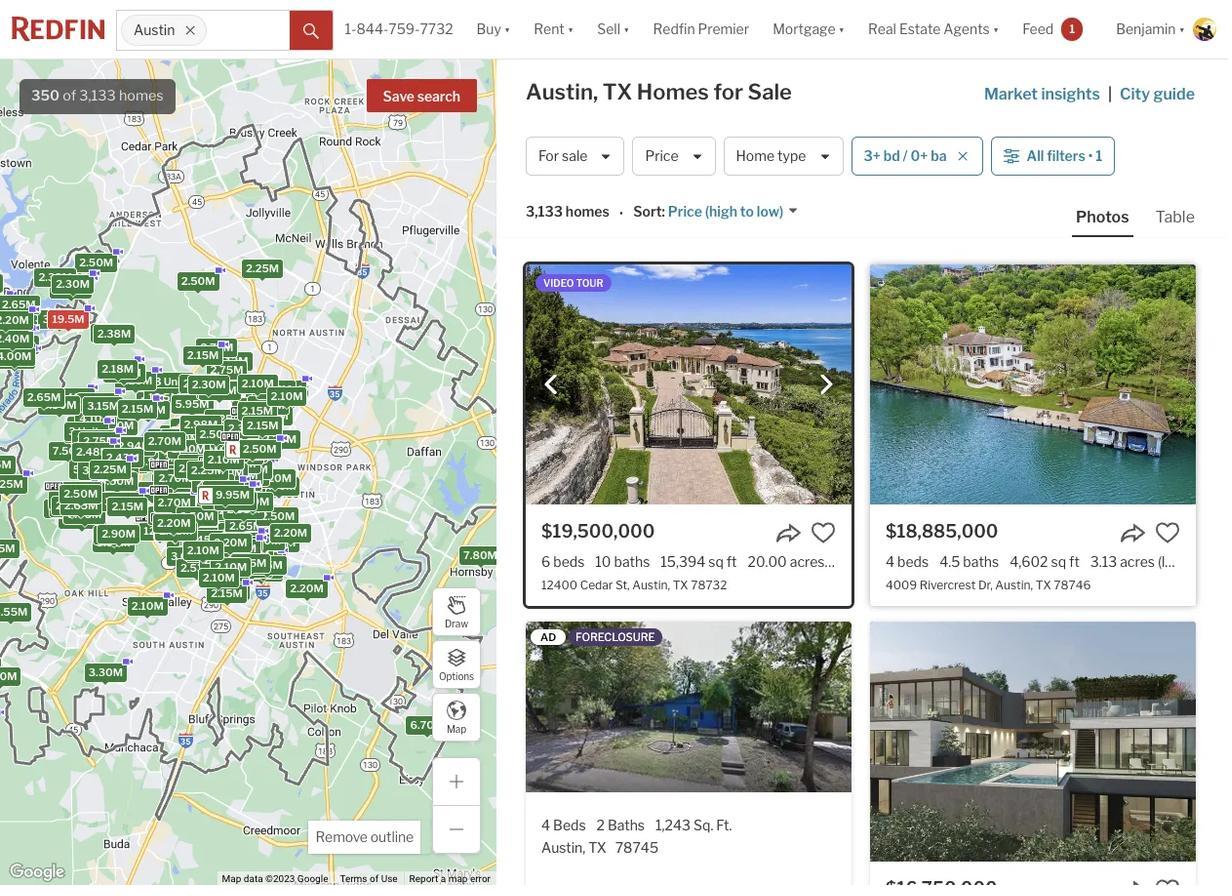 Task type: locate. For each thing, give the bounding box(es) containing it.
3.15m down 3.33m
[[228, 550, 260, 564]]

6 ▾ from the left
[[1179, 21, 1186, 37]]

2.75m down 4.10m
[[83, 434, 116, 448]]

2.85m up the 2.34m
[[212, 471, 246, 484]]

3 up 7.50m
[[68, 425, 75, 438]]

2.28m
[[223, 538, 256, 552]]

3+ bd / 0+ ba button
[[851, 137, 983, 176]]

previous button image
[[542, 375, 561, 394]]

0 vertical spatial 4.25m
[[218, 497, 251, 510]]

1 vertical spatial homes
[[566, 203, 610, 220]]

1 (lot) from the left
[[828, 553, 852, 570]]

3,133
[[79, 87, 116, 104], [526, 203, 563, 220]]

1 vertical spatial 3.10m
[[202, 542, 235, 556]]

1 horizontal spatial 3,133
[[526, 203, 563, 220]]

2.70m up 7.75m
[[201, 492, 234, 505]]

terms
[[340, 873, 367, 884]]

1 baths from the left
[[614, 553, 650, 570]]

2.75m up 2.98m
[[210, 363, 243, 376]]

5.90m down 6.75m
[[100, 474, 135, 487]]

2 down 3.39m
[[183, 459, 190, 473]]

2.23m
[[79, 406, 112, 420]]

price up :
[[645, 148, 679, 164]]

5.35m
[[0, 353, 31, 366]]

• right the filters
[[1089, 148, 1093, 164]]

0 vertical spatial 3.40m
[[131, 403, 165, 417]]

units
[[163, 374, 190, 388], [77, 425, 104, 438], [192, 459, 219, 473], [227, 504, 254, 517], [239, 516, 266, 529], [244, 522, 271, 536], [247, 523, 274, 537], [258, 538, 285, 552]]

4,602 sq ft
[[1010, 553, 1080, 570]]

map button
[[432, 693, 481, 742]]

0 horizontal spatial 10
[[243, 538, 256, 552]]

10.00m down 2.68m
[[62, 512, 102, 526]]

7.00m
[[164, 428, 198, 441], [175, 509, 209, 523]]

10 units
[[243, 538, 285, 552]]

0 horizontal spatial 5.90m
[[100, 474, 135, 487]]

5.25m up the 2.34m
[[229, 470, 263, 484]]

austin, for $18,885,000
[[996, 578, 1034, 593]]

2 sq from the left
[[1051, 553, 1067, 570]]

sq for $19,500,000
[[709, 553, 724, 570]]

2.49m down '5.50m'
[[262, 536, 296, 550]]

1 acres from the left
[[790, 553, 825, 570]]

home type
[[736, 148, 806, 164]]

0 vertical spatial 6.00m
[[158, 474, 192, 487]]

0 horizontal spatial homes
[[119, 87, 164, 104]]

(lot) right 3.13
[[1158, 553, 1183, 570]]

2.85m
[[200, 382, 234, 396], [212, 471, 246, 484]]

submit search image
[[303, 23, 319, 39]]

tx down 15,394
[[673, 578, 689, 593]]

15.0m
[[140, 394, 173, 408]]

4 up 4009
[[886, 553, 895, 570]]

2 down 9.95m
[[218, 504, 225, 517]]

favorite button checkbox
[[811, 520, 836, 545], [1155, 520, 1181, 545]]

of left use
[[370, 873, 379, 884]]

photo of 1603 canyon vw, west lake hills, tx 78746 image
[[870, 622, 1196, 862]]

estate
[[900, 21, 941, 37]]

1 horizontal spatial 6.00m
[[244, 565, 279, 578]]

real
[[868, 21, 897, 37]]

1 horizontal spatial homes
[[566, 203, 610, 220]]

4.75m down 5.95m
[[174, 420, 208, 434]]

1 horizontal spatial 3.40m
[[198, 535, 233, 549]]

1 horizontal spatial ft
[[1070, 553, 1080, 570]]

1 horizontal spatial 2.48m
[[225, 448, 259, 461]]

0 vertical spatial 2
[[183, 459, 190, 473]]

• inside button
[[1089, 148, 1093, 164]]

5.00m
[[73, 463, 107, 477], [156, 475, 191, 489], [233, 512, 268, 526], [186, 530, 221, 544], [190, 532, 224, 546], [170, 544, 205, 557]]

1 horizontal spatial •
[[1089, 148, 1093, 164]]

3.13m
[[216, 354, 248, 368]]

of for terms
[[370, 873, 379, 884]]

1 horizontal spatial beds
[[898, 553, 929, 570]]

1 horizontal spatial 3.65m
[[175, 430, 209, 443]]

beds up 4009
[[898, 553, 929, 570]]

4.99m down 9.95m
[[215, 505, 249, 519]]

3.25m down 5.95m
[[209, 412, 242, 425]]

2 ft from the left
[[1070, 553, 1080, 570]]

5.25m down 4.10m
[[70, 426, 104, 439]]

0 horizontal spatial baths
[[614, 553, 650, 570]]

©2023
[[265, 873, 295, 884]]

3.25m down 3.63m
[[180, 553, 213, 567]]

2.75m up 5.95m
[[200, 341, 233, 354]]

baths up 12400 cedar st, austin, tx 78732 on the bottom of page
[[614, 553, 650, 570]]

1 favorite button checkbox from the left
[[811, 520, 836, 545]]

sq up the 78746
[[1051, 553, 1067, 570]]

3.85m
[[80, 395, 115, 409]]

1 horizontal spatial (lot)
[[1158, 553, 1183, 570]]

favorite button image
[[811, 520, 836, 545], [1155, 520, 1181, 545], [1155, 877, 1181, 885]]

homes inside 3,133 homes •
[[566, 203, 610, 220]]

2.35m down 4.60m
[[159, 524, 192, 538]]

1 vertical spatial 7.00m
[[175, 509, 209, 523]]

2 beds from the left
[[898, 553, 929, 570]]

0 vertical spatial 1
[[1070, 21, 1075, 36]]

2 vertical spatial 3
[[238, 523, 245, 537]]

0 vertical spatial 3 units
[[154, 374, 190, 388]]

1 vertical spatial 4
[[886, 553, 895, 570]]

0 vertical spatial •
[[1089, 148, 1093, 164]]

map inside button
[[447, 723, 467, 734]]

3+ bd / 0+ ba
[[864, 148, 947, 164]]

2 (lot) from the left
[[1158, 553, 1183, 570]]

1 horizontal spatial 5.25m
[[229, 470, 263, 484]]

3,133 inside 3,133 homes •
[[526, 203, 563, 220]]

7.80m
[[463, 549, 497, 562]]

2 ▾ from the left
[[568, 21, 574, 37]]

rent ▾ button
[[534, 0, 574, 59]]

rent ▾ button
[[522, 0, 586, 59]]

0 vertical spatial 3.65m
[[175, 430, 209, 443]]

▾ for mortgage ▾
[[839, 21, 845, 37]]

2 down 4.19m
[[236, 522, 242, 536]]

▾ right the 'buy'
[[504, 21, 511, 37]]

austin, down 4,602
[[996, 578, 1034, 593]]

austin, down rent ▾ dropdown button
[[526, 79, 598, 104]]

favorite button checkbox for $18,885,000
[[1155, 520, 1181, 545]]

tx left homes
[[603, 79, 633, 104]]

2.53m down 2.99m
[[180, 561, 213, 575]]

7.48m down 5.95m
[[192, 414, 225, 428]]

2.70m up 5.95m
[[183, 376, 216, 390]]

0 horizontal spatial of
[[63, 87, 76, 104]]

use
[[381, 873, 398, 884]]

• inside 3,133 homes •
[[619, 205, 624, 221]]

video tour
[[544, 277, 604, 289]]

1 right the filters
[[1096, 148, 1103, 164]]

of for 350
[[63, 87, 76, 104]]

6.00m down the 10 units
[[244, 565, 279, 578]]

10.00m down 3.85m
[[93, 419, 134, 433]]

4009
[[886, 578, 917, 593]]

4.99m up 3.95m
[[56, 489, 90, 503]]

remove
[[316, 828, 368, 845]]

▾ right the agents
[[993, 21, 999, 37]]

0 horizontal spatial 5.25m
[[70, 426, 104, 439]]

buy ▾
[[477, 21, 511, 37]]

1 vertical spatial 1
[[1096, 148, 1103, 164]]

baths for $18,885,000
[[963, 553, 999, 570]]

▾ left the user photo
[[1179, 21, 1186, 37]]

map for map data ©2023 google
[[222, 873, 241, 884]]

remove outline
[[316, 828, 414, 845]]

4.75m down 3.85m
[[76, 419, 109, 432]]

4 up the 3.23m
[[229, 516, 237, 529]]

10 inside map "region"
[[243, 538, 256, 552]]

0 vertical spatial map
[[447, 723, 467, 734]]

6 beds
[[542, 553, 585, 570]]

4 for 4 units
[[229, 516, 237, 529]]

austin, for $19,500,000
[[632, 578, 670, 593]]

report
[[409, 873, 438, 884]]

10 for 10 baths
[[596, 553, 611, 570]]

2 vertical spatial 3 units
[[238, 523, 274, 537]]

2.60m up 2.18m
[[94, 326, 129, 339]]

photos
[[1076, 208, 1130, 226]]

0 horizontal spatial tx
[[603, 79, 633, 104]]

4.40m up the 9.50m
[[71, 419, 105, 432]]

2.49m up 5.43m
[[256, 392, 290, 406]]

of
[[63, 87, 76, 104], [370, 873, 379, 884]]

2.29m down 4 units
[[225, 534, 258, 548]]

1 horizontal spatial baths
[[963, 553, 999, 570]]

2.39m
[[38, 270, 72, 284]]

2.70m
[[183, 376, 216, 390], [236, 403, 269, 417], [148, 434, 181, 448], [158, 471, 191, 485], [201, 492, 234, 505], [157, 496, 191, 509]]

▾ for benjamin ▾
[[1179, 21, 1186, 37]]

10 for 10 units
[[243, 538, 256, 552]]

ba
[[931, 148, 947, 164]]

2 units down 9.95m
[[218, 504, 254, 517]]

map left data
[[222, 873, 241, 884]]

1
[[1070, 21, 1075, 36], [1096, 148, 1103, 164]]

acres right 20.00
[[790, 553, 825, 570]]

4 ▾ from the left
[[839, 21, 845, 37]]

0 vertical spatial 2.85m
[[200, 382, 234, 396]]

2.80m
[[187, 471, 221, 485], [223, 545, 257, 559]]

1-
[[345, 21, 357, 37]]

2 horizontal spatial tx
[[1036, 578, 1052, 593]]

1 vertical spatial of
[[370, 873, 379, 884]]

1 ft from the left
[[727, 553, 737, 570]]

map right 6.70m
[[447, 723, 467, 734]]

1 horizontal spatial 3 units
[[154, 374, 190, 388]]

0 vertical spatial 5.30m
[[191, 507, 226, 520]]

5.30m up 2.99m
[[191, 529, 226, 543]]

1 vertical spatial 2.85m
[[212, 471, 246, 484]]

0 vertical spatial of
[[63, 87, 76, 104]]

homes down for sale 'button'
[[566, 203, 610, 220]]

5.43m
[[228, 460, 262, 474]]

acres
[[790, 553, 825, 570], [1120, 553, 1155, 570]]

1 horizontal spatial 3.20m
[[202, 468, 235, 482]]

0 horizontal spatial (lot)
[[828, 553, 852, 570]]

3.75m
[[200, 492, 233, 506]]

2.85m up 5.95m
[[200, 382, 234, 396]]

5.30m down 3.75m
[[191, 507, 226, 520]]

0 horizontal spatial 3.20m
[[163, 451, 197, 465]]

1 horizontal spatial 4
[[886, 553, 895, 570]]

10 down 4 units
[[243, 538, 256, 552]]

▾ right "mortgage"
[[839, 21, 845, 37]]

4.99m
[[56, 489, 90, 503], [215, 505, 249, 519]]

2.70m up 16.8m
[[148, 434, 181, 448]]

6.00m down 16.8m
[[158, 474, 192, 487]]

4.49m
[[180, 552, 215, 565]]

0 horizontal spatial 2.80m
[[187, 471, 221, 485]]

0 horizontal spatial 4.99m
[[56, 489, 90, 503]]

0 vertical spatial 4.95m
[[161, 502, 195, 516]]

None search field
[[207, 11, 289, 50]]

1 vertical spatial 3.25m
[[173, 433, 207, 447]]

1 horizontal spatial 10
[[596, 553, 611, 570]]

2.68m
[[55, 498, 89, 512]]

price (high to low)
[[668, 203, 784, 220]]

1 horizontal spatial acres
[[1120, 553, 1155, 570]]

$19,500,000
[[542, 521, 655, 542]]

draw button
[[432, 587, 481, 636]]

1 horizontal spatial austin,
[[632, 578, 670, 593]]

sq up 78732
[[709, 553, 724, 570]]

2.60m up 5.43m
[[238, 417, 272, 431]]

1 vertical spatial map
[[222, 873, 241, 884]]

map
[[447, 723, 467, 734], [222, 873, 241, 884]]

1 horizontal spatial 1
[[1096, 148, 1103, 164]]

1 horizontal spatial of
[[370, 873, 379, 884]]

1 vertical spatial 3.65m
[[70, 490, 105, 503]]

remove austin image
[[184, 24, 196, 36]]

0 vertical spatial 3.99m
[[152, 509, 186, 522]]

2.90m
[[171, 442, 205, 456], [206, 453, 240, 467], [157, 524, 191, 537], [101, 527, 135, 541], [211, 536, 245, 550]]

2 baths from the left
[[963, 553, 999, 570]]

20.00 acres (lot)
[[748, 553, 852, 570]]

real estate agents ▾ button
[[857, 0, 1011, 59]]

mortgage ▾ button
[[773, 0, 845, 59]]

0 vertical spatial 2.53m
[[230, 442, 263, 456]]

7.48m up 7.70m
[[202, 426, 235, 440]]

10 up cedar
[[596, 553, 611, 570]]

0 horizontal spatial beds
[[554, 553, 585, 570]]

0 vertical spatial 4.80m
[[74, 429, 109, 443]]

beds for $19,500,000
[[554, 553, 585, 570]]

5.90m down 2.94m
[[138, 455, 172, 468]]

austin,
[[526, 79, 598, 104], [632, 578, 670, 593], [996, 578, 1034, 593]]

0 vertical spatial price
[[645, 148, 679, 164]]

1 horizontal spatial favorite button checkbox
[[1155, 520, 1181, 545]]

0 horizontal spatial 2.53m
[[180, 561, 213, 575]]

1 vertical spatial 3.40m
[[198, 535, 233, 549]]

4.44m
[[76, 426, 110, 440]]

3 units up the 10 units
[[238, 523, 274, 537]]

0 horizontal spatial 3
[[68, 425, 75, 438]]

favorite button image for $19,500,000
[[811, 520, 836, 545]]

austin, tx homes for sale
[[526, 79, 792, 104]]

0 horizontal spatial ft
[[727, 553, 737, 570]]

4 beds
[[886, 553, 929, 570]]

1 vertical spatial 3
[[68, 425, 75, 438]]

4.5 baths
[[940, 553, 999, 570]]

2.78m
[[228, 509, 261, 523]]

1 vertical spatial 6.00m
[[244, 565, 279, 578]]

5.90m
[[138, 455, 172, 468], [100, 474, 135, 487]]

7.20m
[[119, 374, 152, 387]]

draw
[[445, 617, 468, 629]]

redfin
[[653, 21, 695, 37]]

1 right feed
[[1070, 21, 1075, 36]]

0 horizontal spatial austin,
[[526, 79, 598, 104]]

4.00m
[[0, 350, 31, 363], [106, 491, 141, 504], [205, 537, 240, 550], [181, 549, 216, 562]]

a
[[441, 873, 446, 884]]

2 horizontal spatial austin,
[[996, 578, 1034, 593]]

1 vertical spatial 10.00m
[[62, 512, 102, 526]]

sq
[[709, 553, 724, 570], [1051, 553, 1067, 570]]

baths up dr,
[[963, 553, 999, 570]]

homes down austin
[[119, 87, 164, 104]]

• left sort
[[619, 205, 624, 221]]

2.48m up 2.55m
[[225, 448, 259, 461]]

3.65m up 3.39m
[[175, 430, 209, 443]]

1 vertical spatial 5.30m
[[191, 529, 226, 543]]

3 up the 13.5m
[[154, 374, 161, 388]]

cedar
[[580, 578, 613, 593]]

2.65m up 5.43m
[[230, 445, 264, 458]]

1 ▾ from the left
[[504, 21, 511, 37]]

1 vertical spatial 2.45m
[[187, 533, 220, 547]]

3.99m down 3.95m
[[96, 536, 130, 550]]

1 horizontal spatial map
[[447, 723, 467, 734]]

acres for $18,885,000
[[1120, 553, 1155, 570]]

0 vertical spatial 3,133
[[79, 87, 116, 104]]

bd
[[884, 148, 900, 164]]

5 ▾ from the left
[[993, 21, 999, 37]]

tx for $18,885,000
[[1036, 578, 1052, 593]]

0 vertical spatial 2.45m
[[206, 467, 240, 481]]

0 vertical spatial 2 units
[[183, 459, 219, 473]]

market insights | city guide
[[984, 85, 1195, 103]]

2 acres from the left
[[1120, 553, 1155, 570]]

1 horizontal spatial 5.90m
[[138, 455, 172, 468]]

2.48m down 4.44m
[[76, 445, 110, 458]]

next button image
[[817, 375, 836, 394]]

2.35m down the 2.34m
[[226, 503, 260, 516]]

0 horizontal spatial favorite button checkbox
[[811, 520, 836, 545]]

2.75m up 4.35m
[[218, 479, 252, 493]]

type
[[778, 148, 806, 164]]

2 horizontal spatial 2
[[236, 522, 242, 536]]

0 horizontal spatial •
[[619, 205, 624, 221]]

1 vertical spatial 4.95m
[[189, 543, 223, 557]]

1 sq from the left
[[709, 553, 724, 570]]

13.5m
[[148, 390, 180, 404]]

3.25m up 9.99m
[[173, 433, 207, 447]]

2.53m up 5.43m
[[230, 442, 263, 456]]

2.80m up 3.75m
[[187, 471, 221, 485]]

4.40m
[[56, 390, 90, 404], [71, 419, 105, 432]]

4 inside map "region"
[[229, 516, 237, 529]]

4 for 4 beds
[[886, 553, 895, 570]]

3 ▾ from the left
[[624, 21, 630, 37]]

3.13
[[1091, 553, 1117, 570]]

2 units up the 10 units
[[236, 522, 271, 536]]

sq for $18,885,000
[[1051, 553, 1067, 570]]

▾ for rent ▾
[[568, 21, 574, 37]]

2.65m up 7.90m in the left of the page
[[1, 297, 35, 311]]

beds right 6
[[554, 553, 585, 570]]

3.15m
[[250, 388, 282, 402], [87, 399, 119, 413], [165, 436, 197, 450], [59, 487, 91, 501], [228, 550, 260, 564]]

2.65m down "3.48m"
[[64, 498, 98, 512]]

9.50m
[[67, 443, 101, 457]]

market
[[984, 85, 1038, 103]]

2 favorite button checkbox from the left
[[1155, 520, 1181, 545]]

7.00m up 3.39m
[[164, 428, 198, 441]]

0 vertical spatial 3.90m
[[205, 465, 240, 478]]

1 beds from the left
[[554, 553, 585, 570]]

2.80m down 3.33m
[[223, 545, 257, 559]]

3.99m down 3.63m
[[186, 552, 220, 565]]

favorite button checkbox up 3.13 acres (lot)
[[1155, 520, 1181, 545]]

7.75m
[[190, 510, 223, 524]]

15,394 sq ft
[[661, 553, 737, 570]]

0 horizontal spatial 4.80m
[[74, 429, 109, 443]]



Task type: describe. For each thing, give the bounding box(es) containing it.
austin
[[134, 22, 175, 38]]

844-
[[357, 21, 389, 37]]

4.5
[[940, 553, 960, 570]]

3.15m up 4.44m
[[87, 399, 119, 413]]

3.23m
[[205, 534, 238, 548]]

6.50m
[[53, 282, 88, 296]]

1 vertical spatial 2 units
[[218, 504, 254, 517]]

0 vertical spatial 5.90m
[[138, 455, 172, 468]]

3.80m
[[201, 468, 235, 482]]

mortgage
[[773, 21, 836, 37]]

2.65m up 2.28m
[[229, 519, 263, 533]]

▾ for buy ▾
[[504, 21, 511, 37]]

buy
[[477, 21, 501, 37]]

table
[[1156, 208, 1195, 226]]

2.44m
[[212, 583, 246, 597]]

1 5.30m from the top
[[191, 507, 226, 520]]

map for map
[[447, 723, 467, 734]]

78746
[[1054, 578, 1091, 593]]

1 vertical spatial 2.29m
[[225, 534, 258, 548]]

agents
[[944, 21, 990, 37]]

2 vertical spatial 3.25m
[[180, 553, 213, 567]]

1 vertical spatial 5.90m
[[100, 474, 135, 487]]

0 vertical spatial homes
[[119, 87, 164, 104]]

city guide link
[[1120, 83, 1199, 106]]

0 horizontal spatial 3,133
[[79, 87, 116, 104]]

1 vertical spatial 3.20m
[[202, 468, 235, 482]]

for
[[714, 79, 743, 104]]

1 vertical spatial 4.80m
[[191, 546, 225, 560]]

mortgage ▾
[[773, 21, 845, 37]]

ft for $18,885,000
[[1070, 553, 1080, 570]]

favorite button image for $18,885,000
[[1155, 520, 1181, 545]]

2.35m right 7.40m
[[228, 422, 261, 435]]

1 vertical spatial 2.49m
[[262, 536, 296, 550]]

16.8m
[[158, 458, 190, 471]]

0 vertical spatial 7.00m
[[164, 428, 198, 441]]

2.34m
[[216, 488, 250, 501]]

table button
[[1152, 207, 1199, 235]]

0 horizontal spatial 3 units
[[68, 425, 104, 438]]

5.88m
[[178, 498, 212, 511]]

3.15m up 3.95m
[[59, 487, 91, 501]]

for sale button
[[526, 137, 625, 176]]

0 vertical spatial 12.0m
[[184, 381, 216, 395]]

350
[[31, 87, 60, 104]]

remove 3+ bd / 0+ ba image
[[957, 150, 969, 162]]

sort
[[633, 203, 662, 220]]

sell ▾
[[597, 21, 630, 37]]

premier
[[698, 21, 750, 37]]

7.40m
[[190, 424, 224, 437]]

1 vertical spatial 3.90m
[[181, 556, 216, 569]]

insights
[[1042, 85, 1101, 103]]

2.38m
[[97, 327, 131, 340]]

2 horizontal spatial 3 units
[[238, 523, 274, 537]]

15,394
[[661, 553, 706, 570]]

acres for $19,500,000
[[790, 553, 825, 570]]

1 vertical spatial 4.99m
[[215, 505, 249, 519]]

home
[[736, 148, 775, 164]]

350 of 3,133 homes
[[31, 87, 164, 104]]

2.70m up "5.88m"
[[158, 471, 191, 485]]

2 vertical spatial 2.45m
[[234, 561, 268, 574]]

• for all filters • 1
[[1089, 148, 1093, 164]]

$18,885,000
[[886, 521, 999, 542]]

3.42m
[[207, 467, 240, 480]]

1 vertical spatial 2.80m
[[223, 545, 257, 559]]

2.88m
[[188, 463, 222, 477]]

ft for $19,500,000
[[727, 553, 737, 570]]

1 vertical spatial 2.53m
[[180, 561, 213, 575]]

(lot) for $19,500,000
[[828, 553, 852, 570]]

4.19m
[[223, 507, 255, 520]]

report a map error link
[[409, 873, 491, 884]]

2.18m
[[101, 362, 133, 375]]

3.35m
[[194, 465, 228, 479]]

2.73m
[[197, 540, 230, 553]]

0 vertical spatial 4.40m
[[56, 390, 90, 404]]

1-844-759-7732
[[345, 21, 453, 37]]

beds for $18,885,000
[[898, 553, 929, 570]]

real estate agents ▾
[[868, 21, 999, 37]]

2.70m down 3.13m
[[236, 403, 269, 417]]

0 horizontal spatial 6.00m
[[158, 474, 192, 487]]

12400
[[542, 578, 578, 593]]

redfin premier button
[[642, 0, 761, 59]]

5.50m
[[256, 522, 290, 536]]

0 vertical spatial 2.49m
[[256, 392, 290, 406]]

2.75m down 5.43m
[[224, 474, 258, 488]]

buy ▾ button
[[477, 0, 511, 59]]

2.70m down 8.25m
[[157, 496, 191, 509]]

12.5m
[[143, 524, 175, 537]]

8.25m
[[155, 478, 189, 491]]

1 horizontal spatial 2.53m
[[230, 442, 263, 456]]

1 vertical spatial 2
[[218, 504, 225, 517]]

2.26m
[[223, 541, 256, 555]]

user photo image
[[1193, 18, 1217, 41]]

1 vertical spatial 3.99m
[[96, 536, 130, 550]]

2 vertical spatial 3.99m
[[186, 552, 220, 565]]

0 vertical spatial 2.29m
[[255, 409, 288, 422]]

9.95m
[[215, 488, 249, 502]]

2 vertical spatial 2
[[236, 522, 242, 536]]

19.5m
[[52, 312, 84, 326]]

2.60m down 3.13m
[[202, 384, 236, 397]]

sale
[[748, 79, 792, 104]]

data
[[244, 873, 263, 884]]

all
[[1027, 148, 1044, 164]]

photos button
[[1072, 207, 1152, 237]]

photo of 12400 cedar st, austin, tx 78732 image
[[526, 264, 852, 504]]

4.10m
[[79, 412, 111, 425]]

2.65m down 5.35m
[[27, 390, 60, 403]]

7732
[[420, 21, 453, 37]]

2.65m down 3.13m
[[242, 400, 276, 414]]

2 vertical spatial 2 units
[[236, 522, 271, 536]]

sell
[[597, 21, 621, 37]]

2 vertical spatial 3.10m
[[217, 558, 250, 572]]

▾ for sell ▾
[[624, 21, 630, 37]]

1 vertical spatial 4.40m
[[71, 419, 105, 432]]

0 vertical spatial 3
[[154, 374, 161, 388]]

4.35m
[[213, 494, 247, 508]]

terms of use link
[[340, 873, 398, 884]]

0 vertical spatial 5.25m
[[70, 426, 104, 439]]

sort :
[[633, 203, 665, 220]]

all filters • 1 button
[[991, 137, 1116, 176]]

tour
[[576, 277, 604, 289]]

3.15m up 16.8m
[[165, 436, 197, 450]]

4.60m
[[172, 508, 206, 522]]

price for price
[[645, 148, 679, 164]]

0 vertical spatial 3.10m
[[64, 484, 97, 498]]

baths for $19,500,000
[[614, 553, 650, 570]]

3.13 acres (lot)
[[1091, 553, 1183, 570]]

• for 3,133 homes •
[[619, 205, 624, 221]]

7.50m
[[52, 444, 86, 458]]

0 horizontal spatial 1
[[1070, 21, 1075, 36]]

1 vertical spatial 12.0m
[[177, 499, 209, 513]]

0 vertical spatial 3.25m
[[209, 412, 242, 425]]

0 horizontal spatial 4.75m
[[76, 419, 109, 432]]

0 horizontal spatial 3.40m
[[131, 403, 165, 417]]

favorite button checkbox
[[1155, 877, 1181, 885]]

1 horizontal spatial 4.75m
[[174, 420, 208, 434]]

1 vertical spatial 4.25m
[[184, 543, 217, 557]]

google image
[[5, 860, 69, 885]]

guide
[[1154, 85, 1195, 103]]

4 units
[[229, 516, 266, 529]]

▾ inside dropdown button
[[993, 21, 999, 37]]

7.90m
[[0, 338, 34, 351]]

video
[[544, 277, 574, 289]]

price button
[[633, 137, 716, 176]]

sell ▾ button
[[597, 0, 630, 59]]

3.48m
[[82, 463, 116, 477]]

to
[[740, 203, 754, 220]]

0 vertical spatial 10.00m
[[93, 419, 134, 433]]

ad region
[[526, 622, 852, 885]]

6
[[542, 553, 551, 570]]

price for price (high to low)
[[668, 203, 702, 220]]

5.95m
[[175, 397, 209, 411]]

2.35m down 3.33m
[[236, 549, 269, 562]]

map region
[[0, 0, 521, 885]]

photo of 4009 rivercrest dr, austin, tx 78746 image
[[870, 264, 1196, 504]]

options button
[[432, 640, 481, 689]]

outline
[[371, 828, 414, 845]]

2.60m down 3.29m
[[247, 550, 281, 564]]

(lot) for $18,885,000
[[1158, 553, 1183, 570]]

2 5.30m from the top
[[191, 529, 226, 543]]

favorite button checkbox for $19,500,000
[[811, 520, 836, 545]]

3.95m
[[67, 508, 101, 521]]

3.28m
[[100, 363, 134, 377]]

tx for $19,500,000
[[673, 578, 689, 593]]

1 inside button
[[1096, 148, 1103, 164]]

0 horizontal spatial 2.48m
[[76, 445, 110, 458]]

3.15m up 5.43m
[[250, 388, 282, 402]]

0+
[[911, 148, 928, 164]]



Task type: vqa. For each thing, say whether or not it's contained in the screenshot.
the right baths
yes



